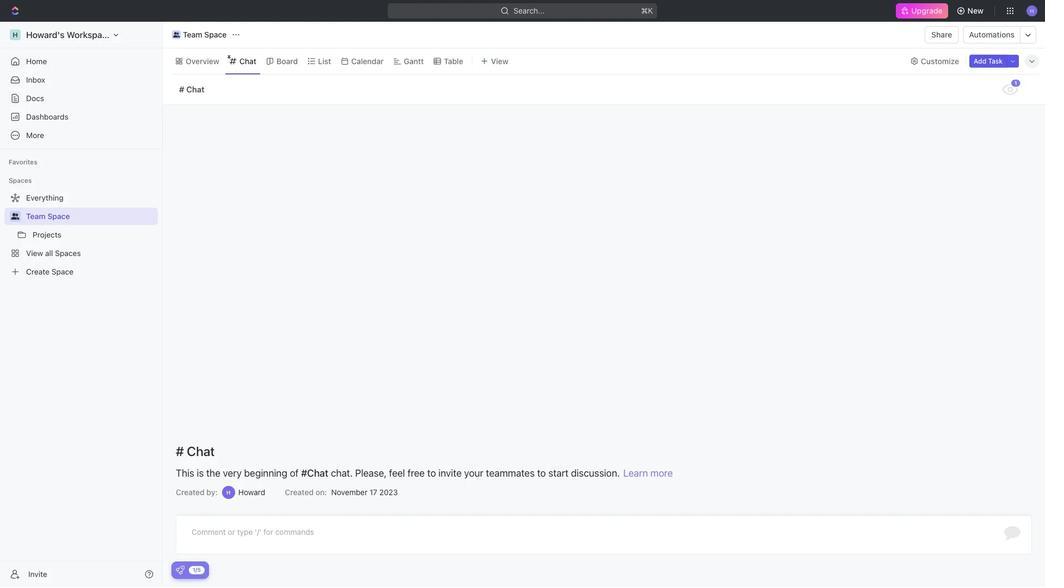 Task type: locate. For each thing, give the bounding box(es) containing it.
# chat down "overview" link
[[179, 85, 204, 94]]

team space inside sidebar navigation
[[26, 212, 70, 221]]

1 vertical spatial team space link
[[26, 208, 156, 225]]

0 vertical spatial chat
[[239, 57, 256, 66]]

team space up overview
[[183, 30, 227, 39]]

more button
[[4, 127, 158, 144]]

add task
[[974, 57, 1003, 65]]

0 horizontal spatial team
[[26, 212, 46, 221]]

2 created from the left
[[285, 489, 314, 498]]

0 horizontal spatial team space
[[26, 212, 70, 221]]

this is the very beginning of #chat chat. please, feel free to invite your teammates to start discussion. learn more
[[176, 468, 673, 479]]

1 horizontal spatial spaces
[[55, 249, 81, 258]]

0 vertical spatial h
[[1030, 8, 1034, 14]]

0 horizontal spatial to
[[427, 468, 436, 479]]

team space
[[183, 30, 227, 39], [26, 212, 70, 221]]

view button
[[477, 48, 512, 74]]

by:
[[207, 489, 218, 498]]

to left start
[[537, 468, 546, 479]]

created down this
[[176, 489, 205, 498]]

gantt link
[[402, 54, 424, 69]]

0 vertical spatial team space
[[183, 30, 227, 39]]

1 to from the left
[[427, 468, 436, 479]]

team space link
[[169, 28, 229, 41], [26, 208, 156, 225]]

team
[[183, 30, 202, 39], [26, 212, 46, 221]]

create
[[26, 268, 50, 277]]

1 horizontal spatial to
[[537, 468, 546, 479]]

overview link
[[183, 54, 219, 69]]

created down of
[[285, 489, 314, 498]]

favorites
[[9, 158, 37, 166]]

projects
[[33, 231, 61, 240]]

tree containing everything
[[4, 189, 158, 281]]

# down "overview" link
[[179, 85, 184, 94]]

team space up projects
[[26, 212, 70, 221]]

space
[[204, 30, 227, 39], [48, 212, 70, 221], [52, 268, 74, 277]]

1 button
[[1002, 79, 1022, 95]]

to right free
[[427, 468, 436, 479]]

0 horizontal spatial h
[[13, 31, 18, 39]]

1 vertical spatial team space
[[26, 212, 70, 221]]

1 vertical spatial team
[[26, 212, 46, 221]]

h inside howard's workspace, , element
[[13, 31, 18, 39]]

chat inside the chat link
[[239, 57, 256, 66]]

view left all at top
[[26, 249, 43, 258]]

team right user group icon
[[183, 30, 202, 39]]

team space link up overview
[[169, 28, 229, 41]]

space down view all spaces
[[52, 268, 74, 277]]

new button
[[953, 2, 990, 20]]

chat up is
[[187, 444, 215, 460]]

spaces
[[9, 177, 32, 185], [55, 249, 81, 258]]

2 vertical spatial h
[[226, 490, 231, 496]]

chat.
[[331, 468, 353, 479]]

upgrade
[[912, 6, 943, 15]]

1 vertical spatial chat
[[186, 85, 204, 94]]

add task button
[[970, 55, 1007, 68]]

view
[[491, 57, 509, 66], [26, 249, 43, 258]]

gantt
[[404, 57, 424, 66]]

view all spaces
[[26, 249, 81, 258]]

1 horizontal spatial view
[[491, 57, 509, 66]]

table
[[444, 57, 463, 66]]

spaces down favorites
[[9, 177, 32, 185]]

h
[[1030, 8, 1034, 14], [13, 31, 18, 39], [226, 490, 231, 496]]

space up overview
[[204, 30, 227, 39]]

created
[[176, 489, 205, 498], [285, 489, 314, 498]]

#
[[179, 85, 184, 94], [176, 444, 184, 460]]

chat
[[239, 57, 256, 66], [186, 85, 204, 94], [187, 444, 215, 460]]

0 vertical spatial space
[[204, 30, 227, 39]]

calendar
[[351, 57, 384, 66]]

discussion.
[[571, 468, 620, 479]]

1 created from the left
[[176, 489, 205, 498]]

the
[[206, 468, 220, 479]]

# up this
[[176, 444, 184, 460]]

inbox link
[[4, 71, 158, 89]]

1 horizontal spatial team
[[183, 30, 202, 39]]

view inside sidebar navigation
[[26, 249, 43, 258]]

team inside sidebar navigation
[[26, 212, 46, 221]]

2 horizontal spatial h
[[1030, 8, 1034, 14]]

0 horizontal spatial team space link
[[26, 208, 156, 225]]

1 vertical spatial space
[[48, 212, 70, 221]]

team space link up projects link
[[26, 208, 156, 225]]

of
[[290, 468, 299, 479]]

list link
[[316, 54, 331, 69]]

0 vertical spatial spaces
[[9, 177, 32, 185]]

chat left board link
[[239, 57, 256, 66]]

view for view all spaces
[[26, 249, 43, 258]]

⌘k
[[641, 6, 653, 15]]

share
[[932, 30, 952, 39]]

howard's workspace
[[26, 30, 112, 40]]

create space
[[26, 268, 74, 277]]

# chat
[[179, 85, 204, 94], [176, 444, 215, 460]]

space up projects
[[48, 212, 70, 221]]

0 horizontal spatial view
[[26, 249, 43, 258]]

0 horizontal spatial created
[[176, 489, 205, 498]]

0 vertical spatial team space link
[[169, 28, 229, 41]]

#chat
[[301, 468, 328, 479]]

# chat up is
[[176, 444, 215, 460]]

home
[[26, 57, 47, 66]]

1 horizontal spatial created
[[285, 489, 314, 498]]

list
[[318, 57, 331, 66]]

view right table
[[491, 57, 509, 66]]

0 vertical spatial team
[[183, 30, 202, 39]]

howard's
[[26, 30, 64, 40]]

0 vertical spatial view
[[491, 57, 509, 66]]

automations button
[[964, 27, 1020, 43]]

inbox
[[26, 75, 45, 84]]

view inside button
[[491, 57, 509, 66]]

board
[[277, 57, 298, 66]]

2023
[[379, 489, 398, 498]]

1 vertical spatial h
[[13, 31, 18, 39]]

create space link
[[4, 264, 156, 281]]

1 vertical spatial view
[[26, 249, 43, 258]]

spaces right all at top
[[55, 249, 81, 258]]

1
[[1015, 80, 1017, 86]]

workspace
[[67, 30, 112, 40]]

your
[[464, 468, 484, 479]]

search...
[[514, 6, 545, 15]]

chat down "overview" link
[[186, 85, 204, 94]]

chat link
[[237, 54, 256, 69]]

view button
[[477, 54, 512, 69]]

tree
[[4, 189, 158, 281]]

user group image
[[173, 32, 180, 38]]

team down everything
[[26, 212, 46, 221]]

1 vertical spatial spaces
[[55, 249, 81, 258]]



Task type: describe. For each thing, give the bounding box(es) containing it.
task
[[988, 57, 1003, 65]]

h button
[[1024, 2, 1041, 20]]

calendar link
[[349, 54, 384, 69]]

h inside h dropdown button
[[1030, 8, 1034, 14]]

1 horizontal spatial team space
[[183, 30, 227, 39]]

1 horizontal spatial team space link
[[169, 28, 229, 41]]

1/5
[[193, 568, 201, 574]]

more
[[651, 468, 673, 479]]

share button
[[925, 26, 959, 44]]

1 vertical spatial # chat
[[176, 444, 215, 460]]

onboarding checklist button element
[[176, 567, 185, 575]]

dashboards link
[[4, 108, 158, 126]]

invite
[[28, 571, 47, 580]]

2 to from the left
[[537, 468, 546, 479]]

howard
[[238, 489, 265, 498]]

docs
[[26, 94, 44, 103]]

very
[[223, 468, 242, 479]]

1 vertical spatial #
[[176, 444, 184, 460]]

beginning
[[244, 468, 287, 479]]

upgrade link
[[896, 3, 948, 19]]

customize
[[921, 57, 959, 66]]

user group image
[[11, 213, 19, 220]]

this
[[176, 468, 194, 479]]

tree inside sidebar navigation
[[4, 189, 158, 281]]

free
[[408, 468, 425, 479]]

everything
[[26, 194, 63, 203]]

overview
[[186, 57, 219, 66]]

projects link
[[33, 226, 156, 244]]

table link
[[442, 54, 463, 69]]

customize button
[[907, 54, 963, 69]]

0 vertical spatial #
[[179, 85, 184, 94]]

created on: november 17 2023
[[285, 489, 398, 498]]

learn more link
[[624, 468, 673, 479]]

board link
[[274, 54, 298, 69]]

invite
[[439, 468, 462, 479]]

on:
[[316, 489, 327, 498]]

2 vertical spatial chat
[[187, 444, 215, 460]]

sidebar navigation
[[0, 22, 165, 588]]

is
[[197, 468, 204, 479]]

please,
[[355, 468, 387, 479]]

feel
[[389, 468, 405, 479]]

more
[[26, 131, 44, 140]]

0 horizontal spatial spaces
[[9, 177, 32, 185]]

docs link
[[4, 90, 158, 107]]

1 horizontal spatial h
[[226, 490, 231, 496]]

created for created by:
[[176, 489, 205, 498]]

17
[[370, 489, 377, 498]]

everything link
[[4, 189, 156, 207]]

view all spaces link
[[4, 245, 156, 262]]

view for view
[[491, 57, 509, 66]]

all
[[45, 249, 53, 258]]

howard's workspace, , element
[[10, 29, 21, 40]]

home link
[[4, 53, 158, 70]]

created for created on: november 17 2023
[[285, 489, 314, 498]]

add
[[974, 57, 987, 65]]

onboarding checklist button image
[[176, 567, 185, 575]]

new
[[968, 6, 984, 15]]

learn
[[624, 468, 648, 479]]

start
[[549, 468, 569, 479]]

dashboards
[[26, 112, 68, 121]]

november
[[331, 489, 368, 498]]

created by:
[[176, 489, 218, 498]]

teammates
[[486, 468, 535, 479]]

0 vertical spatial # chat
[[179, 85, 204, 94]]

favorites button
[[4, 156, 42, 169]]

automations
[[969, 30, 1015, 39]]

2 vertical spatial space
[[52, 268, 74, 277]]



Task type: vqa. For each thing, say whether or not it's contained in the screenshot.
(0)
no



